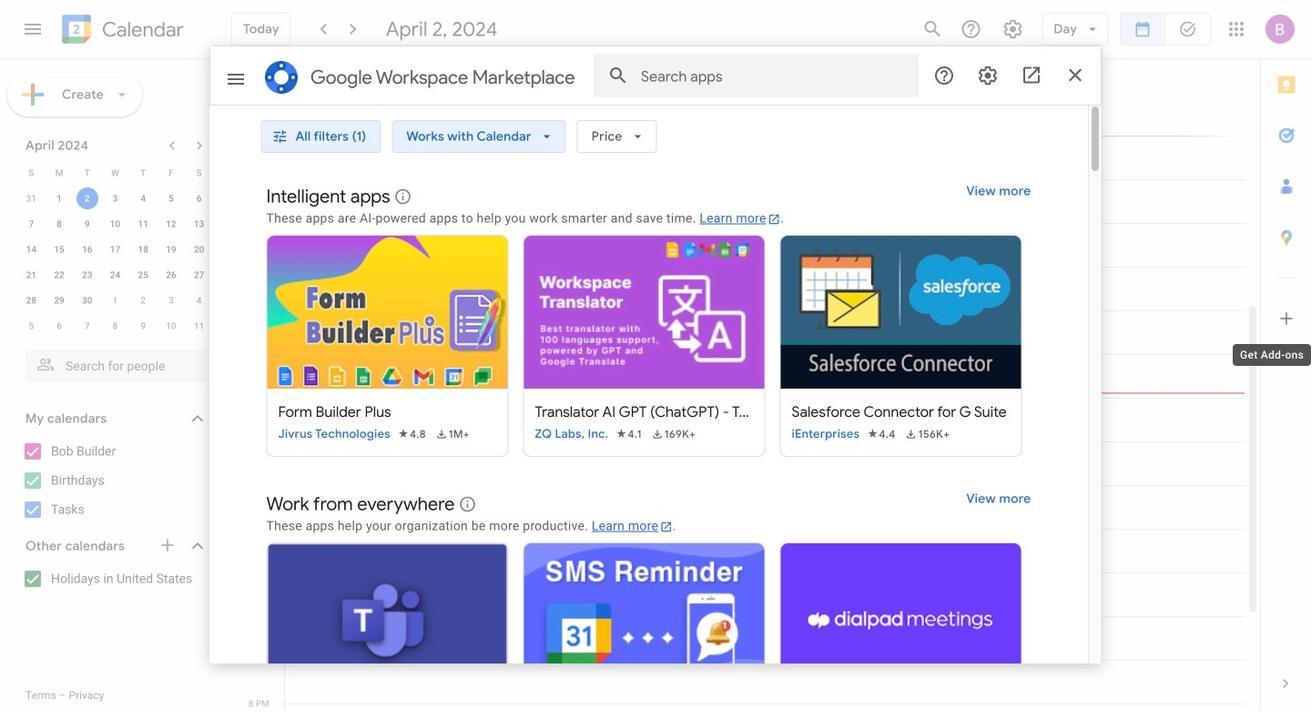 Task type: describe. For each thing, give the bounding box(es) containing it.
15 element
[[48, 239, 70, 261]]

1 row from the top
[[17, 160, 213, 186]]

3 row from the top
[[17, 211, 213, 237]]

14 element
[[20, 239, 42, 261]]

2, today element
[[76, 188, 98, 210]]

calendar element
[[58, 11, 184, 51]]

25 element
[[132, 264, 154, 286]]

23 element
[[76, 264, 98, 286]]

may 8 element
[[104, 315, 126, 337]]

may 1 element
[[104, 290, 126, 312]]

may 3 element
[[160, 290, 182, 312]]

19 element
[[160, 239, 182, 261]]

2 row from the top
[[17, 186, 213, 211]]

may 6 element
[[48, 315, 70, 337]]

6 row from the top
[[17, 288, 213, 313]]

4 row from the top
[[17, 237, 213, 262]]

may 9 element
[[132, 315, 154, 337]]

may 11 element
[[188, 315, 210, 337]]

march 31 element
[[20, 188, 42, 210]]

7 row from the top
[[17, 313, 213, 339]]



Task type: locate. For each thing, give the bounding box(es) containing it.
5 element
[[160, 188, 182, 210]]

30 element
[[76, 290, 98, 312]]

row down the 10 element
[[17, 237, 213, 262]]

5 row from the top
[[17, 262, 213, 288]]

9 element
[[76, 213, 98, 235]]

heading inside calendar element
[[98, 19, 184, 41]]

row
[[17, 160, 213, 186], [17, 186, 213, 211], [17, 211, 213, 237], [17, 237, 213, 262], [17, 262, 213, 288], [17, 288, 213, 313], [17, 313, 213, 339]]

may 5 element
[[20, 315, 42, 337]]

12 element
[[160, 213, 182, 235]]

may 4 element
[[188, 290, 210, 312]]

may 10 element
[[160, 315, 182, 337]]

column header
[[284, 59, 1246, 136]]

3 element
[[104, 188, 126, 210]]

10 element
[[104, 213, 126, 235]]

main drawer image
[[22, 18, 44, 40]]

grid
[[233, 59, 1261, 710]]

row up the 10 element
[[17, 186, 213, 211]]

my calendars list
[[4, 437, 226, 525]]

row up 3 element
[[17, 160, 213, 186]]

29 element
[[48, 290, 70, 312]]

row group
[[17, 186, 213, 339]]

cell inside april 2024 "grid"
[[73, 186, 101, 211]]

28 element
[[20, 290, 42, 312]]

4 element
[[132, 188, 154, 210]]

21 element
[[20, 264, 42, 286]]

heading
[[98, 19, 184, 41]]

1 element
[[48, 188, 70, 210]]

cell
[[73, 186, 101, 211]]

17 element
[[104, 239, 126, 261]]

26 element
[[160, 264, 182, 286]]

20 element
[[188, 239, 210, 261]]

may 2 element
[[132, 290, 154, 312]]

13 element
[[188, 213, 210, 235]]

tab list
[[1262, 59, 1312, 659]]

None search field
[[0, 343, 226, 383]]

row down 24 element
[[17, 288, 213, 313]]

april 2024 grid
[[17, 160, 213, 339]]

11 element
[[132, 213, 154, 235]]

row down may 1 element
[[17, 313, 213, 339]]

row up may 1 element
[[17, 262, 213, 288]]

16 element
[[76, 239, 98, 261]]

27 element
[[188, 264, 210, 286]]

may 7 element
[[76, 315, 98, 337]]

22 element
[[48, 264, 70, 286]]

6 element
[[188, 188, 210, 210]]

18 element
[[132, 239, 154, 261]]

24 element
[[104, 264, 126, 286]]

row up 17 element
[[17, 211, 213, 237]]

8 element
[[48, 213, 70, 235]]

7 element
[[20, 213, 42, 235]]



Task type: vqa. For each thing, say whether or not it's contained in the screenshot.
1 element
yes



